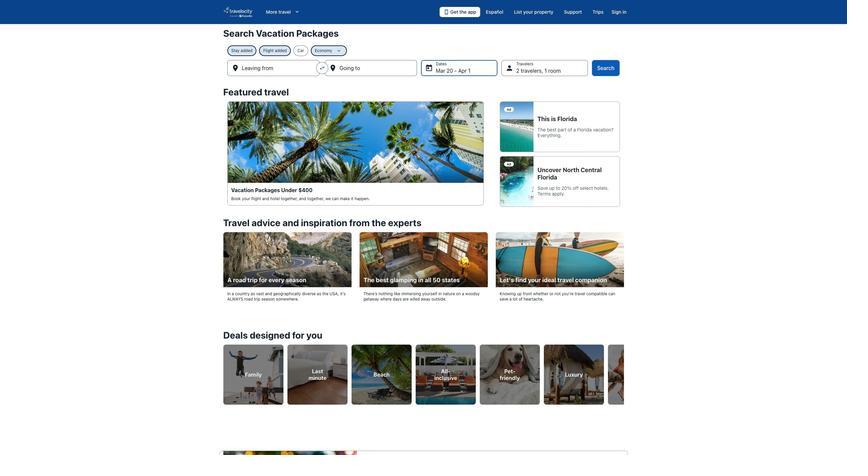 Task type: vqa. For each thing, say whether or not it's contained in the screenshot.
Jan 10 button
no



Task type: locate. For each thing, give the bounding box(es) containing it.
travel advice and inspiration from the experts region
[[219, 214, 628, 314]]

main content
[[0, 24, 848, 456]]

swap origin and destination values image
[[319, 65, 325, 71]]



Task type: describe. For each thing, give the bounding box(es) containing it.
next image
[[620, 369, 628, 377]]

previous image
[[219, 369, 227, 377]]

travelocity logo image
[[223, 7, 253, 17]]

download the app button image
[[444, 9, 449, 15]]

featured travel region
[[219, 83, 628, 214]]



